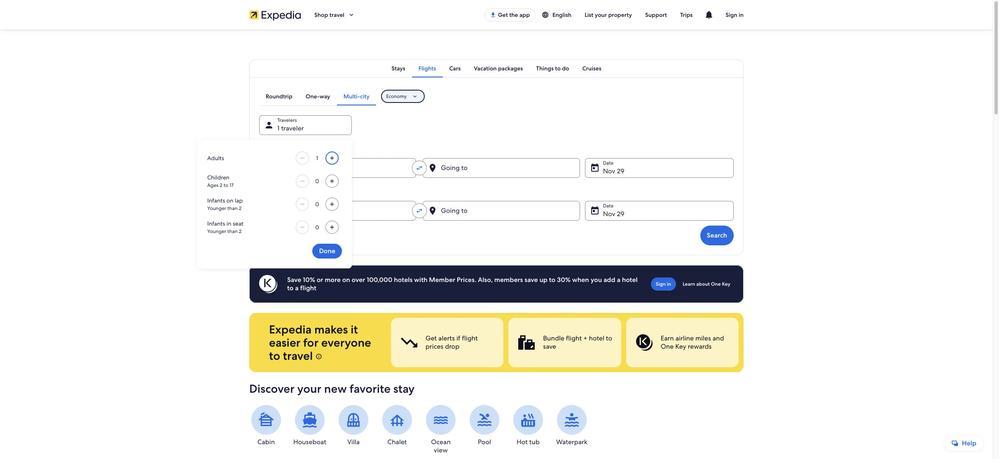 Task type: describe. For each thing, give the bounding box(es) containing it.
+
[[584, 334, 588, 343]]

discover your new favorite stay
[[249, 382, 415, 396]]

cabin button
[[249, 406, 283, 447]]

chalet
[[388, 438, 407, 447]]

100,000
[[367, 276, 393, 284]]

earn
[[661, 334, 674, 343]]

villa
[[347, 438, 360, 447]]

xsmall image
[[316, 354, 322, 360]]

save
[[287, 276, 301, 284]]

view
[[434, 446, 448, 455]]

or
[[317, 276, 323, 284]]

get the app
[[498, 11, 530, 19]]

to right 'up'
[[549, 276, 556, 284]]

prices.
[[457, 276, 477, 284]]

shop travel
[[314, 11, 345, 19]]

new
[[324, 382, 347, 396]]

economy
[[386, 93, 407, 100]]

1 out of 3 element
[[391, 318, 504, 368]]

travel inside dropdown button
[[330, 11, 345, 19]]

flight inside get alerts if flight prices drop
[[462, 334, 478, 343]]

trailing image
[[348, 11, 355, 19]]

main content containing expedia makes it easier for everyone to travel
[[0, 30, 993, 460]]

flight inside save 10% or more on over 100,000 hotels with member prices. also, members save up to 30% when you add a hotel to a flight
[[300, 284, 316, 293]]

seat
[[233, 220, 244, 228]]

expedia logo image
[[249, 9, 301, 21]]

traveler
[[281, 124, 304, 133]]

infants for infants in seat
[[207, 220, 225, 228]]

hotels
[[394, 276, 413, 284]]

flights link
[[412, 59, 443, 77]]

swap origin and destination values image
[[416, 207, 423, 215]]

one inside 'link'
[[711, 281, 721, 288]]

drop
[[445, 342, 460, 351]]

everyone
[[321, 335, 371, 350]]

multi-
[[344, 93, 360, 100]]

discover
[[249, 382, 295, 396]]

if
[[457, 334, 461, 343]]

houseboat
[[293, 438, 326, 447]]

1 traveler
[[277, 124, 304, 133]]

learn about one key
[[683, 281, 731, 288]]

cars
[[449, 65, 461, 72]]

learn about one key link
[[680, 278, 734, 291]]

3 out of 3 element
[[626, 318, 739, 368]]

easier
[[269, 335, 301, 350]]

flights
[[419, 65, 436, 72]]

cars link
[[443, 59, 467, 77]]

packages
[[498, 65, 523, 72]]

decrease the number of adults image
[[298, 155, 307, 162]]

it
[[351, 322, 358, 337]]

airline
[[676, 334, 694, 343]]

increase the number of children image
[[327, 178, 337, 185]]

pool button
[[468, 406, 502, 447]]

nov 29 button for swap origin and destination values icon
[[585, 201, 734, 221]]

way
[[320, 93, 330, 100]]

sign inside main content
[[656, 281, 666, 288]]

city
[[360, 93, 370, 100]]

get alerts if flight prices drop
[[426, 334, 478, 351]]

hotel inside bundle flight + hotel to save
[[589, 334, 605, 343]]

things to do
[[536, 65, 569, 72]]

trips link
[[674, 7, 700, 22]]

1 traveler button
[[259, 115, 352, 135]]

decrease the number of children image
[[298, 178, 307, 185]]

ocean
[[431, 438, 451, 447]]

2 for on
[[239, 205, 242, 212]]

on inside infants on lap younger than 2
[[227, 197, 233, 204]]

bundle flight + hotel to save
[[543, 334, 612, 351]]

things to do link
[[530, 59, 576, 77]]

10%
[[303, 276, 315, 284]]

0 horizontal spatial a
[[295, 284, 299, 293]]

1 horizontal spatial a
[[617, 276, 621, 284]]

nov 29 button for swap origin and destination values image
[[585, 158, 734, 178]]

miles
[[696, 334, 711, 343]]

hotel inside save 10% or more on over 100,000 hotels with member prices. also, members save up to 30% when you add a hotel to a flight
[[622, 276, 638, 284]]

chalet button
[[380, 406, 414, 447]]

up
[[540, 276, 548, 284]]

makes
[[314, 322, 348, 337]]

your for list
[[595, 11, 607, 19]]

trips
[[680, 11, 693, 19]]

on inside save 10% or more on over 100,000 hotels with member prices. also, members save up to 30% when you add a hotel to a flight
[[342, 276, 350, 284]]

29 for swap origin and destination values image's 'nov 29' 'button'
[[617, 167, 625, 176]]

list
[[585, 11, 594, 19]]

sign in button
[[719, 5, 751, 25]]

2 for in
[[239, 228, 242, 235]]

when
[[572, 276, 589, 284]]

sign in link
[[651, 278, 676, 291]]

bundle
[[543, 334, 565, 343]]

english
[[553, 11, 572, 19]]

children
[[207, 174, 230, 181]]

increase the number of adults image
[[327, 155, 337, 162]]

stays
[[392, 65, 405, 72]]

over
[[352, 276, 365, 284]]

younger for infants on lap
[[207, 205, 226, 212]]

support
[[645, 11, 667, 19]]

increase the number of infants on lap image
[[327, 201, 337, 208]]

hot tub button
[[511, 406, 545, 447]]

search button
[[700, 226, 734, 246]]

for
[[303, 335, 319, 350]]

sign inside dropdown button
[[726, 11, 738, 19]]

things
[[536, 65, 554, 72]]

save inside bundle flight + hotel to save
[[543, 342, 556, 351]]



Task type: locate. For each thing, give the bounding box(es) containing it.
1 vertical spatial nov 29 button
[[585, 201, 734, 221]]

download the app button image
[[490, 12, 497, 18]]

list your property
[[585, 11, 632, 19]]

decrease the number of infants on lap image
[[298, 201, 307, 208]]

than for on
[[228, 205, 238, 212]]

1 vertical spatial your
[[297, 382, 322, 396]]

your right list
[[595, 11, 607, 19]]

roundtrip
[[266, 93, 293, 100]]

the
[[509, 11, 518, 19]]

travel
[[330, 11, 345, 19], [283, 349, 313, 364]]

sign in left learn
[[656, 281, 671, 288]]

save left '+'
[[543, 342, 556, 351]]

and
[[713, 334, 724, 343]]

than
[[228, 205, 238, 212], [228, 228, 238, 235]]

english button
[[535, 7, 578, 22]]

1 vertical spatial tab list
[[259, 87, 376, 106]]

2 than from the top
[[228, 228, 238, 235]]

vacation packages
[[474, 65, 523, 72]]

younger inside 'infants in seat younger than 2'
[[207, 228, 226, 235]]

1 vertical spatial nov 29
[[603, 210, 625, 218]]

younger inside infants on lap younger than 2
[[207, 205, 226, 212]]

vacation packages link
[[467, 59, 530, 77]]

younger up 'infants in seat younger than 2'
[[207, 205, 226, 212]]

1 horizontal spatial travel
[[330, 11, 345, 19]]

1 29 from the top
[[617, 167, 625, 176]]

in
[[739, 11, 744, 19], [227, 220, 231, 228], [667, 281, 671, 288]]

get left the alerts
[[426, 334, 437, 343]]

0 vertical spatial sign
[[726, 11, 738, 19]]

hotel right add at right bottom
[[622, 276, 638, 284]]

adults
[[207, 155, 224, 162]]

expedia
[[269, 322, 312, 337]]

one-way link
[[299, 87, 337, 106]]

nov for 'nov 29' 'button' associated with swap origin and destination values icon
[[603, 210, 616, 218]]

your inside main content
[[297, 382, 322, 396]]

travel left trailing icon
[[330, 11, 345, 19]]

infants inside 'infants in seat younger than 2'
[[207, 220, 225, 228]]

search
[[707, 231, 727, 240]]

0 vertical spatial one
[[711, 281, 721, 288]]

0 horizontal spatial key
[[676, 342, 687, 351]]

waterpark button
[[555, 406, 589, 447]]

0 vertical spatial travel
[[330, 11, 345, 19]]

hot tub
[[517, 438, 540, 447]]

2 inside 'infants in seat younger than 2'
[[239, 228, 242, 235]]

than inside 'infants in seat younger than 2'
[[228, 228, 238, 235]]

in left seat
[[227, 220, 231, 228]]

2 vertical spatial in
[[667, 281, 671, 288]]

app
[[520, 11, 530, 19]]

to right '+'
[[606, 334, 612, 343]]

1 horizontal spatial on
[[342, 276, 350, 284]]

0 vertical spatial on
[[227, 197, 233, 204]]

one left airline
[[661, 342, 674, 351]]

2 down 'lap'
[[239, 205, 242, 212]]

infants inside infants on lap younger than 2
[[207, 197, 225, 204]]

2 29 from the top
[[617, 210, 625, 218]]

add
[[604, 276, 616, 284]]

key inside 'link'
[[722, 281, 731, 288]]

0 vertical spatial nov 29
[[603, 167, 625, 176]]

sign in inside sign in link
[[656, 281, 671, 288]]

swap origin and destination values image
[[416, 164, 423, 172]]

support link
[[639, 7, 674, 22]]

villa button
[[337, 406, 371, 447]]

1 horizontal spatial hotel
[[622, 276, 638, 284]]

small image
[[542, 11, 549, 19]]

1 horizontal spatial your
[[595, 11, 607, 19]]

infants
[[207, 197, 225, 204], [207, 220, 225, 228]]

main content
[[0, 30, 993, 460]]

1 vertical spatial travel
[[283, 349, 313, 364]]

to inside 'tab list'
[[555, 65, 561, 72]]

you
[[591, 276, 602, 284]]

stay
[[394, 382, 415, 396]]

to inside bundle flight + hotel to save
[[606, 334, 612, 343]]

1 nov 29 button from the top
[[585, 158, 734, 178]]

on
[[227, 197, 233, 204], [342, 276, 350, 284]]

roundtrip link
[[259, 87, 299, 106]]

1 vertical spatial sign in
[[656, 281, 671, 288]]

decrease the number of infants in seat image
[[298, 224, 307, 231]]

in inside dropdown button
[[739, 11, 744, 19]]

2 nov from the top
[[603, 210, 616, 218]]

also,
[[478, 276, 493, 284]]

0 vertical spatial nov
[[603, 167, 616, 176]]

tub
[[530, 438, 540, 447]]

get inside get alerts if flight prices drop
[[426, 334, 437, 343]]

0 horizontal spatial your
[[297, 382, 322, 396]]

hotel right '+'
[[589, 334, 605, 343]]

to down expedia
[[269, 349, 280, 364]]

to inside children ages 2 to 17
[[224, 182, 228, 189]]

1 vertical spatial one
[[661, 342, 674, 351]]

cruises
[[583, 65, 602, 72]]

to inside expedia makes it easier for everyone to travel
[[269, 349, 280, 364]]

sign right communication center icon
[[726, 11, 738, 19]]

your left new at the bottom of page
[[297, 382, 322, 396]]

sign in inside sign in dropdown button
[[726, 11, 744, 19]]

2 inside children ages 2 to 17
[[220, 182, 222, 189]]

0 horizontal spatial travel
[[283, 349, 313, 364]]

0 horizontal spatial save
[[525, 276, 538, 284]]

0 horizontal spatial get
[[426, 334, 437, 343]]

0 vertical spatial sign in
[[726, 11, 744, 19]]

rewards
[[688, 342, 712, 351]]

0 horizontal spatial sign
[[656, 281, 666, 288]]

0 vertical spatial infants
[[207, 197, 225, 204]]

than down 'lap'
[[228, 205, 238, 212]]

one-
[[306, 93, 320, 100]]

0 vertical spatial get
[[498, 11, 508, 19]]

key right earn
[[676, 342, 687, 351]]

nov 29 for swap origin and destination values image's 'nov 29' 'button'
[[603, 167, 625, 176]]

than for in
[[228, 228, 238, 235]]

0 vertical spatial than
[[228, 205, 238, 212]]

17
[[230, 182, 234, 189]]

done button
[[313, 244, 342, 259]]

a right add at right bottom
[[617, 276, 621, 284]]

shop
[[314, 11, 328, 19]]

29
[[617, 167, 625, 176], [617, 210, 625, 218]]

key
[[722, 281, 731, 288], [676, 342, 687, 351]]

0 vertical spatial hotel
[[622, 276, 638, 284]]

sign left learn
[[656, 281, 666, 288]]

to left the do
[[555, 65, 561, 72]]

flight
[[300, 284, 316, 293], [462, 334, 478, 343], [566, 334, 582, 343]]

1 nov from the top
[[603, 167, 616, 176]]

children ages 2 to 17
[[207, 174, 234, 189]]

1 vertical spatial 29
[[617, 210, 625, 218]]

younger down infants on lap younger than 2
[[207, 228, 226, 235]]

flight left '+'
[[566, 334, 582, 343]]

infants down infants on lap younger than 2
[[207, 220, 225, 228]]

1 vertical spatial than
[[228, 228, 238, 235]]

1 younger from the top
[[207, 205, 226, 212]]

nov for swap origin and destination values image's 'nov 29' 'button'
[[603, 167, 616, 176]]

tab list containing roundtrip
[[259, 87, 376, 106]]

multi-city link
[[337, 87, 376, 106]]

travel left xsmall image
[[283, 349, 313, 364]]

than inside infants on lap younger than 2
[[228, 205, 238, 212]]

save left 'up'
[[525, 276, 538, 284]]

vacation
[[474, 65, 497, 72]]

one right about
[[711, 281, 721, 288]]

nov 29
[[603, 167, 625, 176], [603, 210, 625, 218]]

get the app link
[[485, 8, 535, 21]]

0 horizontal spatial on
[[227, 197, 233, 204]]

1 vertical spatial 2
[[239, 205, 242, 212]]

2 younger from the top
[[207, 228, 226, 235]]

get for get alerts if flight prices drop
[[426, 334, 437, 343]]

0 vertical spatial tab list
[[249, 59, 744, 77]]

save inside save 10% or more on over 100,000 hotels with member prices. also, members save up to 30% when you add a hotel to a flight
[[525, 276, 538, 284]]

0 horizontal spatial in
[[227, 220, 231, 228]]

1 infants from the top
[[207, 197, 225, 204]]

increase the number of infants in seat image
[[327, 224, 337, 231]]

0 vertical spatial 29
[[617, 167, 625, 176]]

flight left or
[[300, 284, 316, 293]]

younger
[[207, 205, 226, 212], [207, 228, 226, 235]]

ages
[[207, 182, 219, 189]]

1 vertical spatial in
[[227, 220, 231, 228]]

1 vertical spatial hotel
[[589, 334, 605, 343]]

in right communication center icon
[[739, 11, 744, 19]]

tab list containing stays
[[249, 59, 744, 77]]

get
[[498, 11, 508, 19], [426, 334, 437, 343]]

nov 29 for 'nov 29' 'button' associated with swap origin and destination values icon
[[603, 210, 625, 218]]

1 horizontal spatial flight
[[462, 334, 478, 343]]

get for get the app
[[498, 11, 508, 19]]

2 right ages
[[220, 182, 222, 189]]

0 horizontal spatial sign in
[[656, 281, 671, 288]]

2 infants from the top
[[207, 220, 225, 228]]

1 horizontal spatial one
[[711, 281, 721, 288]]

on left 'lap'
[[227, 197, 233, 204]]

0 vertical spatial save
[[525, 276, 538, 284]]

2 vertical spatial 2
[[239, 228, 242, 235]]

infants down ages
[[207, 197, 225, 204]]

1 vertical spatial on
[[342, 276, 350, 284]]

more
[[325, 276, 341, 284]]

0 vertical spatial nov 29 button
[[585, 158, 734, 178]]

0 horizontal spatial flight
[[300, 284, 316, 293]]

1 vertical spatial younger
[[207, 228, 226, 235]]

expedia makes it easier for everyone to travel
[[269, 322, 371, 364]]

your for discover
[[297, 382, 322, 396]]

than down seat
[[228, 228, 238, 235]]

2 nov 29 from the top
[[603, 210, 625, 218]]

get inside "link"
[[498, 11, 508, 19]]

30%
[[557, 276, 571, 284]]

0 vertical spatial key
[[722, 281, 731, 288]]

sign in right communication center icon
[[726, 11, 744, 19]]

infants for infants on lap
[[207, 197, 225, 204]]

infants in seat younger than 2
[[207, 220, 244, 235]]

a left 10%
[[295, 284, 299, 293]]

younger for infants in seat
[[207, 228, 226, 235]]

sign
[[726, 11, 738, 19], [656, 281, 666, 288]]

travel inside expedia makes it easier for everyone to travel
[[283, 349, 313, 364]]

members
[[495, 276, 523, 284]]

0 vertical spatial your
[[595, 11, 607, 19]]

0 horizontal spatial hotel
[[589, 334, 605, 343]]

2 inside infants on lap younger than 2
[[239, 205, 242, 212]]

to left 10%
[[287, 284, 294, 293]]

alerts
[[439, 334, 455, 343]]

member
[[429, 276, 455, 284]]

waterpark
[[556, 438, 588, 447]]

1 vertical spatial sign
[[656, 281, 666, 288]]

do
[[562, 65, 569, 72]]

flight right if at the bottom left of page
[[462, 334, 478, 343]]

houseboat button
[[293, 406, 327, 447]]

flight inside bundle flight + hotel to save
[[566, 334, 582, 343]]

1 horizontal spatial save
[[543, 342, 556, 351]]

cabin
[[258, 438, 275, 447]]

2 out of 3 element
[[509, 318, 621, 368]]

2 nov 29 button from the top
[[585, 201, 734, 221]]

key right about
[[722, 281, 731, 288]]

0 vertical spatial in
[[739, 11, 744, 19]]

tab list
[[249, 59, 744, 77], [259, 87, 376, 106]]

on left "over"
[[342, 276, 350, 284]]

favorite
[[350, 382, 391, 396]]

key inside earn airline miles and one key rewards
[[676, 342, 687, 351]]

2 horizontal spatial flight
[[566, 334, 582, 343]]

1 vertical spatial key
[[676, 342, 687, 351]]

hotel
[[622, 276, 638, 284], [589, 334, 605, 343]]

1 vertical spatial get
[[426, 334, 437, 343]]

29 for 'nov 29' 'button' associated with swap origin and destination values icon
[[617, 210, 625, 218]]

ocean view button
[[424, 406, 458, 455]]

nov 29 button
[[585, 158, 734, 178], [585, 201, 734, 221]]

1 nov 29 from the top
[[603, 167, 625, 176]]

1 vertical spatial save
[[543, 342, 556, 351]]

save
[[525, 276, 538, 284], [543, 342, 556, 351]]

1 horizontal spatial in
[[667, 281, 671, 288]]

1 horizontal spatial key
[[722, 281, 731, 288]]

about
[[697, 281, 710, 288]]

0 horizontal spatial one
[[661, 342, 674, 351]]

communication center icon image
[[704, 10, 714, 20]]

in inside 'infants in seat younger than 2'
[[227, 220, 231, 228]]

one inside earn airline miles and one key rewards
[[661, 342, 674, 351]]

pool
[[478, 438, 491, 447]]

to left 17
[[224, 182, 228, 189]]

2 horizontal spatial in
[[739, 11, 744, 19]]

1 horizontal spatial sign
[[726, 11, 738, 19]]

get right download the app button image
[[498, 11, 508, 19]]

1 horizontal spatial get
[[498, 11, 508, 19]]

0 vertical spatial younger
[[207, 205, 226, 212]]

one-way
[[306, 93, 330, 100]]

1 than from the top
[[228, 205, 238, 212]]

1 vertical spatial nov
[[603, 210, 616, 218]]

2 down seat
[[239, 228, 242, 235]]

1 horizontal spatial sign in
[[726, 11, 744, 19]]

in left learn
[[667, 281, 671, 288]]

1 vertical spatial infants
[[207, 220, 225, 228]]

0 vertical spatial 2
[[220, 182, 222, 189]]

shop travel button
[[308, 5, 362, 25]]



Task type: vqa. For each thing, say whether or not it's contained in the screenshot.


